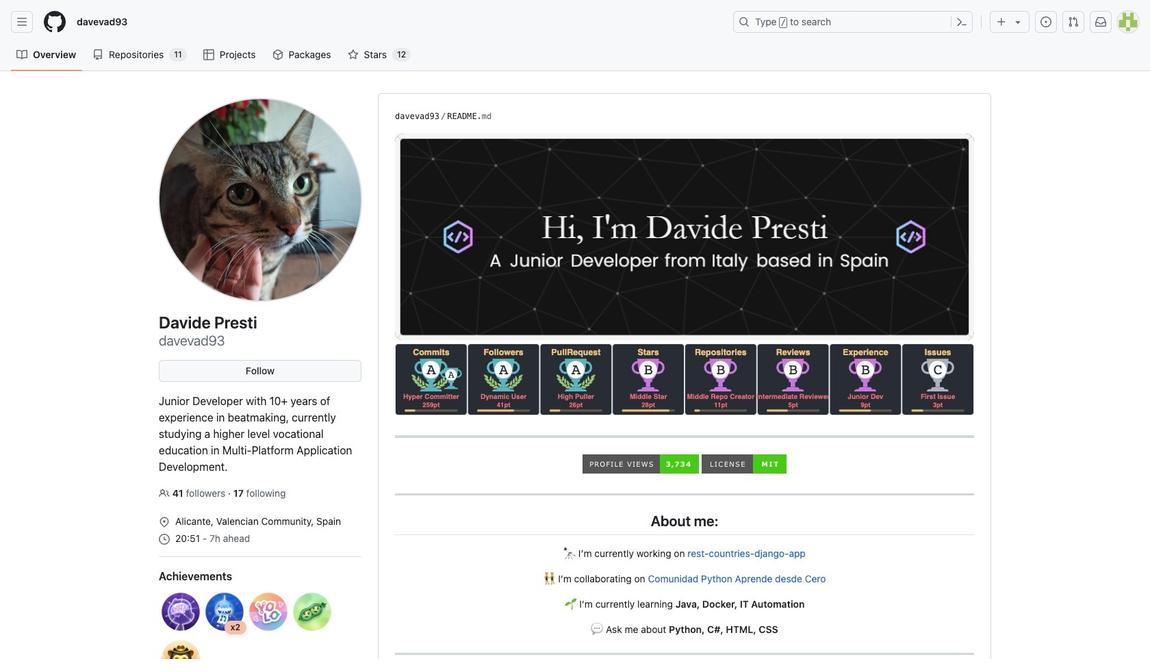 Task type: vqa. For each thing, say whether or not it's contained in the screenshot.
view davevad93's full-sized avatar
yes



Task type: locate. For each thing, give the bounding box(es) containing it.
banner
[[0, 0, 1150, 71]]

achievement: galaxy brain image
[[159, 590, 203, 634]]

table image
[[203, 49, 214, 60]]

book image
[[16, 49, 27, 60]]

location image
[[159, 517, 170, 528]]

home location: alicante, valencian community, spain element
[[159, 512, 362, 529]]

repo image
[[93, 49, 104, 60]]

you have no unread notifications image
[[1096, 16, 1107, 27]]

achievement: pull shark image
[[203, 590, 247, 634]]

people image
[[159, 488, 170, 499]]

permalink: about me: image
[[379, 515, 390, 526]]

clock image
[[159, 534, 170, 545]]

view davevad93's full-sized avatar image
[[159, 99, 362, 301]]



Task type: describe. For each thing, give the bounding box(es) containing it.
command palette image
[[957, 16, 968, 27]]

package image
[[272, 49, 283, 60]]

git pull request image
[[1068, 16, 1079, 27]]

davevad93 image
[[395, 344, 974, 416]]

achievement: quickdraw image
[[159, 638, 203, 659]]

achievement: pair extraordinaire image
[[290, 590, 334, 634]]

triangle down image
[[1013, 16, 1024, 27]]

achievement: yolo image
[[247, 590, 290, 634]]

star image
[[348, 49, 359, 60]]

homepage image
[[44, 11, 66, 33]]

issue opened image
[[1041, 16, 1052, 27]]

Follow davevad93 submit
[[159, 360, 362, 382]]



